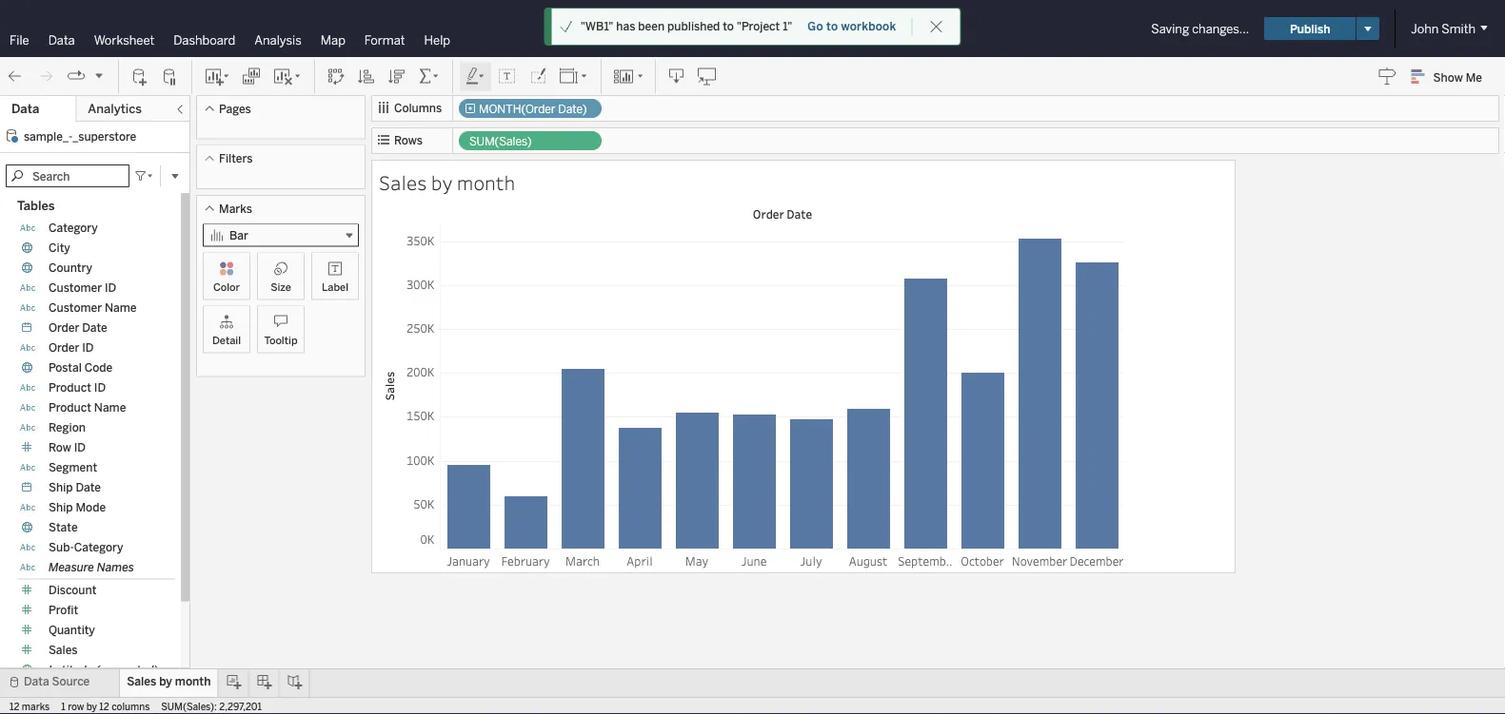 Task type: locate. For each thing, give the bounding box(es) containing it.
0 horizontal spatial to
[[723, 20, 734, 33]]

region
[[49, 421, 86, 435]]

0 vertical spatial order
[[753, 206, 784, 222]]

12
[[10, 702, 19, 713], [99, 702, 109, 713]]

ship down segment
[[49, 481, 73, 495]]

highlight image
[[465, 67, 486, 86]]

id up the customer name
[[105, 281, 116, 295]]

by right the row
[[86, 702, 97, 713]]

duplicate image
[[242, 67, 261, 86]]

sales down rows
[[379, 169, 427, 196]]

12 marks
[[10, 702, 50, 713]]

wb1
[[773, 20, 805, 38]]

1 horizontal spatial month
[[457, 169, 515, 196]]

month up sum(sales):
[[175, 675, 211, 689]]

sales by month
[[379, 169, 515, 196], [127, 675, 211, 689]]

by
[[431, 169, 453, 196], [159, 675, 172, 689], [86, 702, 97, 713]]

sales
[[379, 169, 427, 196], [49, 644, 78, 658], [127, 675, 156, 689]]

1 row by 12 columns
[[61, 702, 150, 713]]

sales up columns
[[127, 675, 156, 689]]

product id
[[49, 381, 106, 395]]

July, Month of Order Date. Press Space to toggle selection. Press Escape to go back to the left margin. Use arrow keys to navigate headers text field
[[783, 550, 840, 571]]

sales up latitude
[[49, 644, 78, 658]]

January, Month of Order Date. Press Space to toggle selection. Press Escape to go back to the left margin. Use arrow keys to navigate headers text field
[[440, 550, 497, 571]]

to right go
[[826, 20, 838, 33]]

August, Month of Order Date. Press Space to toggle selection. Press Escape to go back to the left margin. Use arrow keys to navigate headers text field
[[840, 550, 897, 571]]

1 vertical spatial order date
[[49, 321, 107, 335]]

month down sum(sales)
[[457, 169, 515, 196]]

order date
[[753, 206, 812, 222], [49, 321, 107, 335]]

customer for customer id
[[49, 281, 102, 295]]

2 vertical spatial by
[[86, 702, 97, 713]]

city
[[49, 241, 70, 255]]

1 horizontal spatial by
[[159, 675, 172, 689]]

2 vertical spatial order
[[49, 341, 79, 355]]

2 12 from the left
[[99, 702, 109, 713]]

1 horizontal spatial to
[[826, 20, 838, 33]]

1
[[61, 702, 65, 713]]

product for product name
[[49, 401, 91, 415]]

sub-
[[49, 541, 74, 555]]

sales by month down rows
[[379, 169, 515, 196]]

john smith
[[1411, 21, 1476, 36]]

worksheet
[[94, 32, 154, 48]]

sum(sales):
[[161, 702, 217, 713]]

category up measure names
[[74, 541, 123, 555]]

mode
[[76, 501, 106, 515]]

ship date
[[49, 481, 101, 495]]

sample_-
[[24, 129, 73, 143]]

0 vertical spatial name
[[105, 301, 137, 315]]

id down code
[[94, 381, 106, 395]]

1 vertical spatial sales by month
[[127, 675, 211, 689]]

download image
[[667, 67, 686, 86]]

1 horizontal spatial sales by month
[[379, 169, 515, 196]]

name for customer name
[[105, 301, 137, 315]]

color
[[213, 281, 240, 294]]

0 vertical spatial sales by month
[[379, 169, 515, 196]]

show/hide cards image
[[613, 67, 644, 86]]

0 horizontal spatial 12
[[10, 702, 19, 713]]

1 vertical spatial data
[[11, 101, 39, 117]]

id for order id
[[82, 341, 94, 355]]

1 vertical spatial customer
[[49, 301, 102, 315]]

order
[[753, 206, 784, 222], [49, 321, 79, 335], [49, 341, 79, 355]]

October, Month of Order Date. Press Space to toggle selection. Press Escape to go back to the left margin. Use arrow keys to navigate headers text field
[[954, 550, 1011, 571]]

March, Month of Order Date. Press Space to toggle selection. Press Escape to go back to the left margin. Use arrow keys to navigate headers text field
[[554, 550, 611, 571]]

to
[[723, 20, 734, 33], [826, 20, 838, 33]]

"wb1" has been published to "project 1" alert
[[580, 18, 792, 35]]

0 vertical spatial product
[[49, 381, 91, 395]]

month(order
[[479, 102, 556, 116]]

order id
[[49, 341, 94, 355]]

September, Month of Order Date. Press Space to toggle selection. Press Escape to go back to the left margin. Use arrow keys to navigate headers text field
[[897, 550, 954, 571]]

id up postal code
[[82, 341, 94, 355]]

new data source image
[[130, 67, 149, 86]]

go to workbook
[[807, 20, 896, 33]]

1 to from the left
[[723, 20, 734, 33]]

help
[[424, 32, 450, 48]]

1 vertical spatial product
[[49, 401, 91, 415]]

month
[[457, 169, 515, 196], [175, 675, 211, 689]]

product
[[49, 381, 91, 395], [49, 401, 91, 415]]

publish
[[1290, 22, 1330, 35]]

to left "project at the top of the page
[[723, 20, 734, 33]]

0 vertical spatial month
[[457, 169, 515, 196]]

source
[[52, 675, 90, 689]]

1 vertical spatial ship
[[49, 501, 73, 515]]

undo image
[[6, 67, 25, 86]]

May, Month of Order Date. Press Space to toggle selection. Press Escape to go back to the left margin. Use arrow keys to navigate headers text field
[[668, 550, 725, 571]]

November, Month of Order Date. Press Space to toggle selection. Press Escape to go back to the left margin. Use arrow keys to navigate headers text field
[[1011, 550, 1068, 571]]

0 vertical spatial data
[[48, 32, 75, 48]]

1 12 from the left
[[10, 702, 19, 713]]

customer down customer id
[[49, 301, 102, 315]]

been
[[638, 20, 665, 33]]

data up marks at the left bottom
[[24, 675, 49, 689]]

to inside alert
[[723, 20, 734, 33]]

me
[[1466, 70, 1482, 84]]

analysis
[[254, 32, 302, 48]]

ship up state
[[49, 501, 73, 515]]

2 customer from the top
[[49, 301, 102, 315]]

has
[[616, 20, 635, 33]]

1 vertical spatial date
[[82, 321, 107, 335]]

1 vertical spatial by
[[159, 675, 172, 689]]

columns
[[394, 101, 442, 115]]

1 horizontal spatial sales
[[127, 675, 156, 689]]

by down columns
[[431, 169, 453, 196]]

12 left columns
[[99, 702, 109, 713]]

0 vertical spatial sales
[[379, 169, 427, 196]]

name down 'product id' in the left of the page
[[94, 401, 126, 415]]

product down postal
[[49, 381, 91, 395]]

names
[[97, 561, 134, 575]]

1 vertical spatial sales
[[49, 644, 78, 658]]

tables
[[17, 198, 55, 214]]

customer id
[[49, 281, 116, 295]]

0 horizontal spatial month
[[175, 675, 211, 689]]

1 customer from the top
[[49, 281, 102, 295]]

profit
[[49, 604, 78, 618]]

ship
[[49, 481, 73, 495], [49, 501, 73, 515]]

segment
[[49, 461, 97, 475]]

changes...
[[1192, 21, 1249, 36]]

category up city
[[49, 221, 98, 235]]

saving
[[1151, 21, 1189, 36]]

size
[[271, 281, 291, 294]]

data up replay animation icon
[[48, 32, 75, 48]]

date
[[786, 206, 812, 222], [82, 321, 107, 335], [76, 481, 101, 495]]

1 vertical spatial name
[[94, 401, 126, 415]]

category
[[49, 221, 98, 235], [74, 541, 123, 555]]

name down customer id
[[105, 301, 137, 315]]

1 horizontal spatial 12
[[99, 702, 109, 713]]

name
[[105, 301, 137, 315], [94, 401, 126, 415]]

2 product from the top
[[49, 401, 91, 415]]

sorted descending by sum of sales within order date month image
[[387, 67, 406, 86]]

1 product from the top
[[49, 381, 91, 395]]

2 ship from the top
[[49, 501, 73, 515]]

1"
[[783, 20, 792, 33]]

0 vertical spatial by
[[431, 169, 453, 196]]

0 vertical spatial ship
[[49, 481, 73, 495]]

id right row
[[74, 441, 86, 455]]

format
[[364, 32, 405, 48]]

sorted ascending by sum of sales within order date month image
[[357, 67, 376, 86]]

go
[[807, 20, 823, 33]]

fit image
[[559, 67, 589, 86]]

sales by month up sum(sales):
[[127, 675, 211, 689]]

"project
[[737, 20, 780, 33]]

data
[[48, 32, 75, 48], [11, 101, 39, 117], [24, 675, 49, 689]]

2 to from the left
[[826, 20, 838, 33]]

show mark labels image
[[498, 67, 517, 86]]

0 vertical spatial customer
[[49, 281, 102, 295]]

12 left marks at the left bottom
[[10, 702, 19, 713]]

1 ship from the top
[[49, 481, 73, 495]]

row
[[68, 702, 84, 713]]

smith
[[1442, 21, 1476, 36]]

product up region
[[49, 401, 91, 415]]

swap rows and columns image
[[327, 67, 346, 86]]

by up sum(sales):
[[159, 675, 172, 689]]

pages
[[219, 102, 251, 116]]

customer down country
[[49, 281, 102, 295]]

Search text field
[[6, 165, 129, 188]]

data down undo icon
[[11, 101, 39, 117]]

0 vertical spatial category
[[49, 221, 98, 235]]

0 vertical spatial order date
[[753, 206, 812, 222]]

data guide image
[[1378, 67, 1397, 86]]



Task type: describe. For each thing, give the bounding box(es) containing it.
1 horizontal spatial order date
[[753, 206, 812, 222]]

collapse image
[[174, 104, 186, 115]]

workbook
[[841, 20, 896, 33]]

clear sheet image
[[272, 67, 303, 86]]

June, Month of Order Date. Press Space to toggle selection. Press Escape to go back to the left margin. Use arrow keys to navigate headers text field
[[725, 550, 783, 571]]

quantity
[[49, 624, 95, 638]]

map
[[321, 32, 345, 48]]

(generated)
[[96, 664, 158, 678]]

customer for customer name
[[49, 301, 102, 315]]

replay animation image
[[93, 70, 105, 81]]

publish button
[[1264, 17, 1356, 40]]

name for product name
[[94, 401, 126, 415]]

"wb1" has been published to "project 1"
[[580, 20, 792, 33]]

show
[[1433, 70, 1463, 84]]

detail
[[212, 334, 241, 347]]

columns
[[112, 702, 150, 713]]

file
[[10, 32, 29, 48]]

"wb1"
[[580, 20, 613, 33]]

tooltip
[[264, 334, 298, 347]]

go to workbook link
[[807, 19, 897, 34]]

month(order date)
[[479, 102, 587, 116]]

id for customer id
[[105, 281, 116, 295]]

marks
[[219, 202, 252, 216]]

customer name
[[49, 301, 137, 315]]

0 horizontal spatial order date
[[49, 321, 107, 335]]

code
[[84, 361, 113, 375]]

new worksheet image
[[204, 67, 230, 86]]

2 vertical spatial sales
[[127, 675, 156, 689]]

discount
[[49, 584, 96, 598]]

December, Month of Order Date. Press Space to toggle selection. Press Escape to go back to the left margin. Use arrow keys to navigate headers text field
[[1068, 550, 1125, 571]]

rows
[[394, 134, 423, 148]]

label
[[322, 281, 348, 294]]

show me
[[1433, 70, 1482, 84]]

0 horizontal spatial by
[[86, 702, 97, 713]]

sub-category
[[49, 541, 123, 555]]

draft
[[730, 22, 757, 35]]

country
[[49, 261, 92, 275]]

postal code
[[49, 361, 113, 375]]

filters
[[219, 152, 253, 166]]

open and edit this workbook in tableau desktop image
[[698, 67, 717, 86]]

analytics
[[88, 101, 142, 117]]

_superstore
[[73, 129, 136, 143]]

pause auto updates image
[[161, 67, 180, 86]]

1 vertical spatial order
[[49, 321, 79, 335]]

1 vertical spatial category
[[74, 541, 123, 555]]

ship for ship date
[[49, 481, 73, 495]]

published
[[667, 20, 720, 33]]

latitude (generated)
[[49, 664, 158, 678]]

state
[[49, 521, 78, 535]]

2 horizontal spatial sales
[[379, 169, 427, 196]]

2 horizontal spatial by
[[431, 169, 453, 196]]

2 vertical spatial data
[[24, 675, 49, 689]]

1 vertical spatial month
[[175, 675, 211, 689]]

bar button
[[203, 224, 359, 247]]

row
[[49, 441, 71, 455]]

marks. press enter to open the view data window.. use arrow keys to navigate data visualization elements. image
[[440, 224, 1125, 550]]

redo image
[[36, 67, 55, 86]]

sum(sales)
[[469, 135, 532, 149]]

0 horizontal spatial sales by month
[[127, 675, 211, 689]]

data source
[[24, 675, 90, 689]]

ship for ship mode
[[49, 501, 73, 515]]

saving changes...
[[1151, 21, 1249, 36]]

product name
[[49, 401, 126, 415]]

totals image
[[418, 67, 441, 86]]

sum(sales): 2,297,201
[[161, 702, 262, 713]]

April, Month of Order Date. Press Space to toggle selection. Press Escape to go back to the left margin. Use arrow keys to navigate headers text field
[[611, 550, 668, 571]]

bar
[[229, 229, 248, 243]]

id for row id
[[74, 441, 86, 455]]

measure names
[[49, 561, 134, 575]]

0 vertical spatial date
[[786, 206, 812, 222]]

postal
[[49, 361, 82, 375]]

date)
[[558, 102, 587, 116]]

measure
[[49, 561, 94, 575]]

0 horizontal spatial sales
[[49, 644, 78, 658]]

format workbook image
[[528, 67, 547, 86]]

ship mode
[[49, 501, 106, 515]]

id for product id
[[94, 381, 106, 395]]

February, Month of Order Date. Press Space to toggle selection. Press Escape to go back to the left margin. Use arrow keys to navigate headers text field
[[497, 550, 554, 571]]

show me button
[[1403, 62, 1499, 91]]

latitude
[[49, 664, 93, 678]]

product for product id
[[49, 381, 91, 395]]

marks
[[22, 702, 50, 713]]

dashboard
[[174, 32, 235, 48]]

replay animation image
[[67, 67, 86, 86]]

2,297,201
[[219, 702, 262, 713]]

john
[[1411, 21, 1439, 36]]

row id
[[49, 441, 86, 455]]

sample_-_superstore
[[24, 129, 136, 143]]

2 vertical spatial date
[[76, 481, 101, 495]]

success image
[[559, 20, 573, 33]]



Task type: vqa. For each thing, say whether or not it's contained in the screenshot.
Date) in the left top of the page
yes



